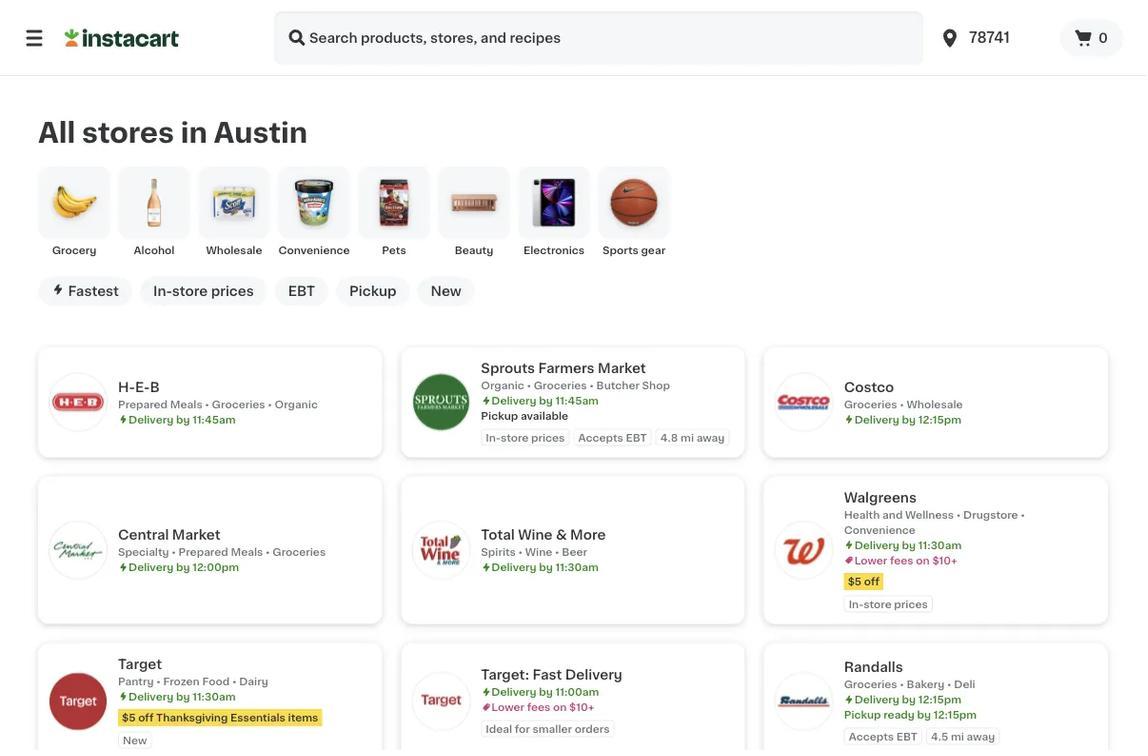 Task type: vqa. For each thing, say whether or not it's contained in the screenshot.
right Meals
yes



Task type: locate. For each thing, give the bounding box(es) containing it.
mi
[[681, 432, 694, 442], [951, 731, 964, 742]]

0 vertical spatial lower fees on $10+
[[854, 555, 957, 565]]

prices
[[211, 284, 254, 298], [531, 432, 565, 442], [894, 599, 928, 609]]

prepared down e-
[[118, 399, 168, 409]]

2 vertical spatial 12:15pm
[[934, 710, 977, 720]]

austin
[[214, 119, 308, 146]]

store down pickup available
[[501, 432, 529, 442]]

0 horizontal spatial ebt
[[288, 284, 315, 298]]

delivery up 11:00am
[[565, 668, 622, 682]]

11:30am
[[918, 540, 962, 550], [555, 562, 599, 572], [192, 691, 236, 701]]

beauty button
[[438, 166, 510, 258]]

0 horizontal spatial market
[[172, 528, 220, 541]]

wholesale
[[206, 245, 262, 255], [907, 399, 963, 409]]

delivery by 11:30am down and
[[854, 540, 962, 550]]

0 vertical spatial mi
[[681, 432, 694, 442]]

$10+ for 11:00am
[[569, 702, 594, 713]]

target
[[118, 657, 162, 670]]

$5 down pantry
[[122, 712, 136, 723]]

groceries inside h-e-b prepared meals • groceries • organic
[[212, 399, 265, 409]]

0 vertical spatial 11:30am
[[918, 540, 962, 550]]

delivery by 12:15pm down costco groceries • wholesale in the bottom of the page
[[854, 414, 962, 425]]

0 horizontal spatial 11:30am
[[192, 691, 236, 701]]

2 horizontal spatial pickup
[[844, 710, 881, 720]]

0 horizontal spatial meals
[[170, 399, 202, 409]]

1 vertical spatial meals
[[231, 547, 263, 557]]

mi for 4.8
[[681, 432, 694, 442]]

1 vertical spatial wine
[[525, 547, 552, 557]]

2 78741 button from the left
[[939, 11, 1053, 65]]

1 horizontal spatial fees
[[890, 555, 913, 565]]

2 horizontal spatial ebt
[[896, 731, 918, 742]]

pickup
[[349, 284, 396, 298], [481, 411, 518, 421], [844, 710, 881, 720]]

1 vertical spatial 11:30am
[[555, 562, 599, 572]]

prepared
[[118, 399, 168, 409], [179, 547, 228, 557]]

0 horizontal spatial $5
[[122, 712, 136, 723]]

lower
[[854, 555, 887, 565], [491, 702, 524, 713]]

0 horizontal spatial new
[[123, 735, 147, 745]]

off down pantry
[[138, 712, 154, 723]]

prices left ebt button
[[211, 284, 254, 298]]

store inside button
[[172, 284, 208, 298]]

0 vertical spatial away
[[696, 432, 725, 442]]

1 vertical spatial 12:15pm
[[918, 694, 962, 705]]

lower up $5 off
[[854, 555, 887, 565]]

0 vertical spatial 11:45am
[[555, 395, 599, 406]]

in-store prices down alcohol
[[153, 284, 254, 298]]

ebt
[[288, 284, 315, 298], [626, 432, 647, 442], [896, 731, 918, 742]]

0 vertical spatial market
[[598, 362, 646, 375]]

0 vertical spatial in-store prices
[[153, 284, 254, 298]]

0 horizontal spatial on
[[553, 702, 567, 713]]

essentials
[[230, 712, 285, 723]]

0 vertical spatial delivery by 11:45am
[[491, 395, 599, 406]]

0 horizontal spatial in-store prices
[[153, 284, 254, 298]]

pickup inside button
[[349, 284, 396, 298]]

pets
[[382, 245, 406, 255]]

fees for 11:30am
[[890, 555, 913, 565]]

sports
[[602, 245, 639, 255]]

12:15pm
[[918, 414, 962, 425], [918, 694, 962, 705], [934, 710, 977, 720]]

mi right "4.5" in the bottom of the page
[[951, 731, 964, 742]]

12:15pm down bakery
[[918, 694, 962, 705]]

0 vertical spatial delivery by 11:30am
[[854, 540, 962, 550]]

0 horizontal spatial delivery by 11:30am
[[129, 691, 236, 701]]

delivery by 12:00pm
[[129, 562, 239, 572]]

1 vertical spatial lower fees on $10+
[[491, 702, 594, 713]]

0 vertical spatial prices
[[211, 284, 254, 298]]

organic
[[481, 380, 524, 391], [275, 399, 318, 409]]

1 vertical spatial mi
[[951, 731, 964, 742]]

target image
[[49, 673, 107, 730]]

on down wellness
[[916, 555, 930, 565]]

total
[[481, 528, 515, 541]]

delivery by 11:00am
[[491, 687, 599, 697]]

1 vertical spatial accepts ebt
[[849, 731, 918, 742]]

prepared inside central market specialty • prepared meals • groceries
[[179, 547, 228, 557]]

4.5 mi away
[[931, 731, 995, 742]]

delivery down the spirits
[[491, 562, 536, 572]]

1 horizontal spatial ebt
[[626, 432, 647, 442]]

orders
[[575, 724, 610, 734]]

0 horizontal spatial lower
[[491, 702, 524, 713]]

2 horizontal spatial in-store prices
[[849, 599, 928, 609]]

accepts down ready on the right bottom of the page
[[849, 731, 894, 742]]

1 vertical spatial accepts
[[849, 731, 894, 742]]

butcher
[[596, 380, 640, 391]]

delivery by 11:30am down frozen
[[129, 691, 236, 701]]

0 vertical spatial wine
[[518, 528, 553, 541]]

groceries inside central market specialty • prepared meals • groceries
[[272, 547, 326, 557]]

away right "4.5" in the bottom of the page
[[967, 731, 995, 742]]

11:30am down food
[[192, 691, 236, 701]]

in- down pickup available
[[486, 432, 501, 442]]

11:30am for total wine & more
[[555, 562, 599, 572]]

pickup button
[[336, 277, 410, 305]]

accepts ebt down butcher
[[578, 432, 647, 442]]

0 vertical spatial convenience
[[278, 245, 350, 255]]

0 horizontal spatial prices
[[211, 284, 254, 298]]

convenience up ebt button
[[278, 245, 350, 255]]

1 vertical spatial 11:45am
[[192, 414, 236, 425]]

1 horizontal spatial delivery by 11:45am
[[491, 395, 599, 406]]

wholesale inside costco groceries • wholesale
[[907, 399, 963, 409]]

ebt left pickup button at the left of the page
[[288, 284, 315, 298]]

convenience down and
[[844, 524, 916, 535]]

0 vertical spatial ebt
[[288, 284, 315, 298]]

1 horizontal spatial 11:45am
[[555, 395, 599, 406]]

1 vertical spatial off
[[138, 712, 154, 723]]

prepared up 12:00pm
[[179, 547, 228, 557]]

None search field
[[274, 11, 923, 65]]

1 vertical spatial on
[[553, 702, 567, 713]]

1 vertical spatial in-store prices
[[486, 432, 565, 442]]

fees for 11:00am
[[527, 702, 550, 713]]

all stores in austin main content
[[0, 76, 1146, 750]]

in- down $5 off
[[849, 599, 864, 609]]

pickup left 'available' on the bottom left of the page
[[481, 411, 518, 421]]

delivery by 12:15pm up pickup ready by 12:15pm
[[854, 694, 962, 705]]

ebt left 4.8
[[626, 432, 647, 442]]

1 horizontal spatial prepared
[[179, 547, 228, 557]]

11:45am down sprouts farmers market organic • groceries • butcher shop
[[555, 395, 599, 406]]

in-store prices down pickup available
[[486, 432, 565, 442]]

0 vertical spatial on
[[916, 555, 930, 565]]

$5
[[848, 576, 862, 587], [122, 712, 136, 723]]

ebt down pickup ready by 12:15pm
[[896, 731, 918, 742]]

1 vertical spatial pickup
[[481, 411, 518, 421]]

0 vertical spatial organic
[[481, 380, 524, 391]]

2 delivery by 12:15pm from the top
[[854, 694, 962, 705]]

1 horizontal spatial accepts ebt
[[849, 731, 918, 742]]

pickup left ready on the right bottom of the page
[[844, 710, 881, 720]]

1 vertical spatial new
[[123, 735, 147, 745]]

mi for 4.5
[[951, 731, 964, 742]]

on for 11:00am
[[553, 702, 567, 713]]

away
[[696, 432, 725, 442], [967, 731, 995, 742]]

1 vertical spatial away
[[967, 731, 995, 742]]

78741
[[969, 31, 1010, 45]]

1 vertical spatial wholesale
[[907, 399, 963, 409]]

stores
[[82, 119, 174, 146]]

meals inside h-e-b prepared meals • groceries • organic
[[170, 399, 202, 409]]

0 vertical spatial fees
[[890, 555, 913, 565]]

4.8
[[660, 432, 678, 442]]

accepts
[[578, 432, 623, 442], [849, 731, 894, 742]]

accepts ebt down ready on the right bottom of the page
[[849, 731, 918, 742]]

11:30am down wellness
[[918, 540, 962, 550]]

1 horizontal spatial 11:30am
[[555, 562, 599, 572]]

sports gear button
[[598, 166, 670, 258]]

delivery up pickup available
[[491, 395, 536, 406]]

12:15pm up 4.5 mi away
[[934, 710, 977, 720]]

accepts down butcher
[[578, 432, 623, 442]]

$10+
[[932, 555, 957, 565], [569, 702, 594, 713]]

wine left &
[[518, 528, 553, 541]]

fees down and
[[890, 555, 913, 565]]

delivery by 11:45am up 'available' on the bottom left of the page
[[491, 395, 599, 406]]

new down beauty
[[431, 284, 461, 298]]

in-store prices inside button
[[153, 284, 254, 298]]

lower fees on $10+ for 11:30am
[[854, 555, 957, 565]]

pickup down pets
[[349, 284, 396, 298]]

available
[[521, 411, 568, 421]]

mi right 4.8
[[681, 432, 694, 442]]

delivery down the target:
[[491, 687, 536, 697]]

0 vertical spatial delivery by 12:15pm
[[854, 414, 962, 425]]

11:45am
[[555, 395, 599, 406], [192, 414, 236, 425]]

meals inside central market specialty • prepared meals • groceries
[[231, 547, 263, 557]]

alcohol button
[[118, 166, 190, 258]]

delivery
[[491, 395, 536, 406], [129, 414, 173, 425], [854, 414, 899, 425], [854, 540, 899, 550], [129, 562, 173, 572], [491, 562, 536, 572], [565, 668, 622, 682], [491, 687, 536, 697], [129, 691, 173, 701], [854, 694, 899, 705]]

0 vertical spatial accepts ebt
[[578, 432, 647, 442]]

delivery by 11:45am
[[491, 395, 599, 406], [129, 414, 236, 425]]

0 horizontal spatial lower fees on $10+
[[491, 702, 594, 713]]

1 vertical spatial $10+
[[569, 702, 594, 713]]

lower fees on $10+
[[854, 555, 957, 565], [491, 702, 594, 713]]

$5 right walgreens image
[[848, 576, 862, 587]]

groceries
[[534, 380, 587, 391], [212, 399, 265, 409], [844, 399, 897, 409], [272, 547, 326, 557], [844, 679, 897, 690]]

in- inside button
[[153, 284, 172, 298]]

2 vertical spatial ebt
[[896, 731, 918, 742]]

prices down 'available' on the bottom left of the page
[[531, 432, 565, 442]]

by right ready on the right bottom of the page
[[917, 710, 931, 720]]

off down health
[[864, 576, 880, 587]]

prepared inside h-e-b prepared meals • groceries • organic
[[118, 399, 168, 409]]

0 vertical spatial wholesale
[[206, 245, 262, 255]]

on down delivery by 11:00am
[[553, 702, 567, 713]]

market up delivery by 12:00pm
[[172, 528, 220, 541]]

0 horizontal spatial prepared
[[118, 399, 168, 409]]

wholesale inside button
[[206, 245, 262, 255]]

$5 off
[[848, 576, 880, 587]]

1 horizontal spatial new
[[431, 284, 461, 298]]

0 vertical spatial meals
[[170, 399, 202, 409]]

bakery
[[907, 679, 945, 690]]

in-store prices down $5 off
[[849, 599, 928, 609]]

sprouts farmers market organic • groceries • butcher shop
[[481, 362, 670, 391]]

0 horizontal spatial in-
[[153, 284, 172, 298]]

delivery by 11:30am down the total wine & more spirits • wine • beer at the bottom of the page
[[491, 562, 599, 572]]

store
[[172, 284, 208, 298], [501, 432, 529, 442], [864, 599, 892, 609]]

1 vertical spatial delivery by 11:30am
[[491, 562, 599, 572]]

organic inside h-e-b prepared meals • groceries • organic
[[275, 399, 318, 409]]

by down and
[[902, 540, 916, 550]]

target pantry • frozen food • dairy
[[118, 657, 268, 686]]

0 horizontal spatial wholesale
[[206, 245, 262, 255]]

prices inside button
[[211, 284, 254, 298]]

0 horizontal spatial $10+
[[569, 702, 594, 713]]

store down alcohol
[[172, 284, 208, 298]]

0 horizontal spatial organic
[[275, 399, 318, 409]]

0 horizontal spatial store
[[172, 284, 208, 298]]

lower for delivery by 11:30am
[[854, 555, 887, 565]]

0 vertical spatial store
[[172, 284, 208, 298]]

1 horizontal spatial pickup
[[481, 411, 518, 421]]

2 vertical spatial pickup
[[844, 710, 881, 720]]

&
[[556, 528, 567, 541]]

prices up randalls groceries • bakery • deli
[[894, 599, 928, 609]]

0 horizontal spatial fees
[[527, 702, 550, 713]]

all
[[38, 119, 75, 146]]

lower fees on $10+ up $5 off
[[854, 555, 957, 565]]

1 delivery by 12:15pm from the top
[[854, 414, 962, 425]]

convenience
[[278, 245, 350, 255], [844, 524, 916, 535]]

fees
[[890, 555, 913, 565], [527, 702, 550, 713]]

0 horizontal spatial mi
[[681, 432, 694, 442]]

0 vertical spatial new
[[431, 284, 461, 298]]

11:45am down h-e-b prepared meals • groceries • organic
[[192, 414, 236, 425]]

groceries inside costco groceries • wholesale
[[844, 399, 897, 409]]

1 vertical spatial delivery by 12:15pm
[[854, 694, 962, 705]]

new down pantry
[[123, 735, 147, 745]]

off
[[864, 576, 880, 587], [138, 712, 154, 723]]

randalls groceries • bakery • deli
[[844, 661, 975, 690]]

•
[[527, 380, 531, 391], [590, 380, 594, 391], [205, 399, 209, 409], [268, 399, 272, 409], [900, 399, 904, 409], [956, 509, 961, 520], [1021, 509, 1025, 520], [172, 547, 176, 557], [266, 547, 270, 557], [518, 547, 523, 557], [555, 547, 559, 557], [156, 676, 161, 686], [232, 676, 237, 686], [900, 679, 904, 690], [947, 679, 951, 690]]

on
[[916, 555, 930, 565], [553, 702, 567, 713]]

1 horizontal spatial lower
[[854, 555, 887, 565]]

in- down alcohol
[[153, 284, 172, 298]]

0 button
[[1060, 19, 1123, 57]]

12:15pm down costco groceries • wholesale in the bottom of the page
[[918, 414, 962, 425]]

$10+ down 11:00am
[[569, 702, 594, 713]]

randalls image
[[775, 673, 833, 730]]

2 vertical spatial delivery by 11:30am
[[129, 691, 236, 701]]

4.8 mi away
[[660, 432, 725, 442]]

by up pickup ready by 12:15pm
[[902, 694, 916, 705]]

lower fees on $10+ down delivery by 11:00am
[[491, 702, 594, 713]]

meals
[[170, 399, 202, 409], [231, 547, 263, 557]]

new inside button
[[431, 284, 461, 298]]

h-
[[118, 380, 135, 394]]

2 vertical spatial prices
[[894, 599, 928, 609]]

1 horizontal spatial in-
[[486, 432, 501, 442]]

wine left the beer
[[525, 547, 552, 557]]

sprouts farmers market image
[[412, 374, 470, 431]]

1 horizontal spatial delivery by 11:30am
[[491, 562, 599, 572]]

1 horizontal spatial mi
[[951, 731, 964, 742]]

target: fast delivery image
[[412, 673, 470, 730]]

h e b image
[[49, 374, 107, 431]]

1 vertical spatial organic
[[275, 399, 318, 409]]

organic inside sprouts farmers market organic • groceries • butcher shop
[[481, 380, 524, 391]]

accepts ebt
[[578, 432, 647, 442], [849, 731, 918, 742]]

away for 4.5 mi away
[[967, 731, 995, 742]]

market up butcher
[[598, 362, 646, 375]]

1 horizontal spatial wholesale
[[907, 399, 963, 409]]

2 vertical spatial in-
[[849, 599, 864, 609]]

1 horizontal spatial market
[[598, 362, 646, 375]]

1 horizontal spatial organic
[[481, 380, 524, 391]]

thanksgiving
[[156, 712, 228, 723]]

b
[[150, 380, 160, 394]]

away right 4.8
[[696, 432, 725, 442]]

store down $5 off
[[864, 599, 892, 609]]

groceries inside sprouts farmers market organic • groceries • butcher shop
[[534, 380, 587, 391]]

fees down delivery by 11:00am
[[527, 702, 550, 713]]

11:30am down the beer
[[555, 562, 599, 572]]

convenience inside walgreens health and wellness • drugstore • convenience
[[844, 524, 916, 535]]

1 horizontal spatial meals
[[231, 547, 263, 557]]

market
[[598, 362, 646, 375], [172, 528, 220, 541]]

1 vertical spatial market
[[172, 528, 220, 541]]

0 horizontal spatial accepts
[[578, 432, 623, 442]]

2 horizontal spatial in-
[[849, 599, 864, 609]]

1 horizontal spatial prices
[[531, 432, 565, 442]]

4.5
[[931, 731, 948, 742]]

11:30am for target
[[192, 691, 236, 701]]

new button
[[417, 277, 475, 305]]

1 vertical spatial delivery by 11:45am
[[129, 414, 236, 425]]

in-store prices
[[153, 284, 254, 298], [486, 432, 565, 442], [849, 599, 928, 609]]

delivery by 11:45am down b
[[129, 414, 236, 425]]

1 horizontal spatial away
[[967, 731, 995, 742]]

lower up ideal
[[491, 702, 524, 713]]

by down frozen
[[176, 691, 190, 701]]

delivery by 11:30am
[[854, 540, 962, 550], [491, 562, 599, 572], [129, 691, 236, 701]]

$10+ down wellness
[[932, 555, 957, 565]]



Task type: describe. For each thing, give the bounding box(es) containing it.
by down costco groceries • wholesale in the bottom of the page
[[902, 414, 916, 425]]

sprouts
[[481, 362, 535, 375]]

pickup for pickup available
[[481, 411, 518, 421]]

pantry
[[118, 676, 154, 686]]

electronics button
[[518, 166, 590, 258]]

ready
[[884, 710, 915, 720]]

$5 for target
[[122, 712, 136, 723]]

food
[[202, 676, 230, 686]]

e-
[[135, 380, 150, 394]]

off for walgreens
[[864, 576, 880, 587]]

Search field
[[274, 11, 923, 65]]

convenience inside button
[[278, 245, 350, 255]]

costco
[[844, 380, 894, 394]]

groceries inside randalls groceries • bakery • deli
[[844, 679, 897, 690]]

11:00am
[[555, 687, 599, 697]]

target:
[[481, 668, 529, 682]]

beer
[[562, 547, 587, 557]]

sports gear
[[602, 245, 665, 255]]

wellness
[[905, 509, 954, 520]]

costco image
[[775, 374, 833, 431]]

costco groceries • wholesale
[[844, 380, 963, 409]]

walgreens
[[844, 491, 917, 504]]

fastest button
[[38, 277, 132, 305]]

electronics
[[523, 245, 585, 255]]

by left 12:00pm
[[176, 562, 190, 572]]

and
[[882, 509, 903, 520]]

pets button
[[358, 166, 430, 258]]

1 78741 button from the left
[[931, 11, 1060, 65]]

pickup available
[[481, 411, 568, 421]]

items
[[288, 712, 318, 723]]

alcohol
[[134, 245, 175, 255]]

• inside costco groceries • wholesale
[[900, 399, 904, 409]]

0 horizontal spatial accepts ebt
[[578, 432, 647, 442]]

by down fast
[[539, 687, 553, 697]]

for
[[515, 724, 530, 734]]

instacart logo image
[[65, 27, 179, 49]]

delivery by 11:30am for total wine & more
[[491, 562, 599, 572]]

walgreens image
[[775, 521, 833, 579]]

fast
[[533, 668, 562, 682]]

target: fast delivery
[[481, 668, 622, 682]]

in-store prices button
[[140, 277, 267, 305]]

2 horizontal spatial prices
[[894, 599, 928, 609]]

0 vertical spatial 12:15pm
[[918, 414, 962, 425]]

ideal
[[486, 724, 512, 734]]

deli
[[954, 679, 975, 690]]

farmers
[[538, 362, 595, 375]]

specialty
[[118, 547, 169, 557]]

grocery
[[52, 245, 96, 255]]

1 horizontal spatial store
[[501, 432, 529, 442]]

smaller
[[533, 724, 572, 734]]

by down the total wine & more spirits • wine • beer at the bottom of the page
[[539, 562, 553, 572]]

2 horizontal spatial 11:30am
[[918, 540, 962, 550]]

drugstore
[[963, 509, 1018, 520]]

12:00pm
[[192, 562, 239, 572]]

delivery down specialty in the bottom of the page
[[129, 562, 173, 572]]

delivery down costco
[[854, 414, 899, 425]]

$5 off thanksgiving essentials items
[[122, 712, 318, 723]]

grocery button
[[38, 166, 110, 258]]

lower for delivery by 11:00am
[[491, 702, 524, 713]]

lower fees on $10+ for 11:00am
[[491, 702, 594, 713]]

walgreens health and wellness • drugstore • convenience
[[844, 491, 1025, 535]]

gear
[[641, 245, 665, 255]]

away for 4.8 mi away
[[696, 432, 725, 442]]

central market image
[[49, 521, 107, 579]]

on for 11:30am
[[916, 555, 930, 565]]

ideal for smaller orders
[[486, 724, 610, 734]]

shop
[[642, 380, 670, 391]]

1 vertical spatial prices
[[531, 432, 565, 442]]

ebt button
[[275, 277, 328, 305]]

$5 for walgreens
[[848, 576, 862, 587]]

1 horizontal spatial accepts
[[849, 731, 894, 742]]

1 vertical spatial in-
[[486, 432, 501, 442]]

total wine & more spirits • wine • beer
[[481, 528, 606, 557]]

off for target
[[138, 712, 154, 723]]

0
[[1099, 31, 1108, 45]]

pickup for pickup
[[349, 284, 396, 298]]

total wine & more image
[[412, 521, 470, 579]]

randalls
[[844, 661, 903, 674]]

central market specialty • prepared meals • groceries
[[118, 528, 326, 557]]

by up 'available' on the bottom left of the page
[[539, 395, 553, 406]]

0 vertical spatial accepts
[[578, 432, 623, 442]]

wholesale button
[[198, 166, 270, 258]]

ebt inside button
[[288, 284, 315, 298]]

dairy
[[239, 676, 268, 686]]

delivery by 11:30am for target
[[129, 691, 236, 701]]

delivery down pantry
[[129, 691, 173, 701]]

pickup for pickup ready by 12:15pm
[[844, 710, 881, 720]]

frozen
[[163, 676, 200, 686]]

market inside sprouts farmers market organic • groceries • butcher shop
[[598, 362, 646, 375]]

health
[[844, 509, 880, 520]]

0 horizontal spatial delivery by 11:45am
[[129, 414, 236, 425]]

market inside central market specialty • prepared meals • groceries
[[172, 528, 220, 541]]

by down h-e-b prepared meals • groceries • organic
[[176, 414, 190, 425]]

2 vertical spatial store
[[864, 599, 892, 609]]

more
[[570, 528, 606, 541]]

all stores in austin
[[38, 119, 308, 146]]

delivery down health
[[854, 540, 899, 550]]

h-e-b prepared meals • groceries • organic
[[118, 380, 318, 409]]

spirits
[[481, 547, 516, 557]]

delivery down b
[[129, 414, 173, 425]]

convenience button
[[278, 166, 350, 258]]

in
[[181, 119, 207, 146]]

beauty
[[455, 245, 493, 255]]

central
[[118, 528, 169, 541]]

$10+ for 11:30am
[[932, 555, 957, 565]]

fastest
[[68, 284, 119, 298]]

pickup ready by 12:15pm
[[844, 710, 977, 720]]

delivery up ready on the right bottom of the page
[[854, 694, 899, 705]]



